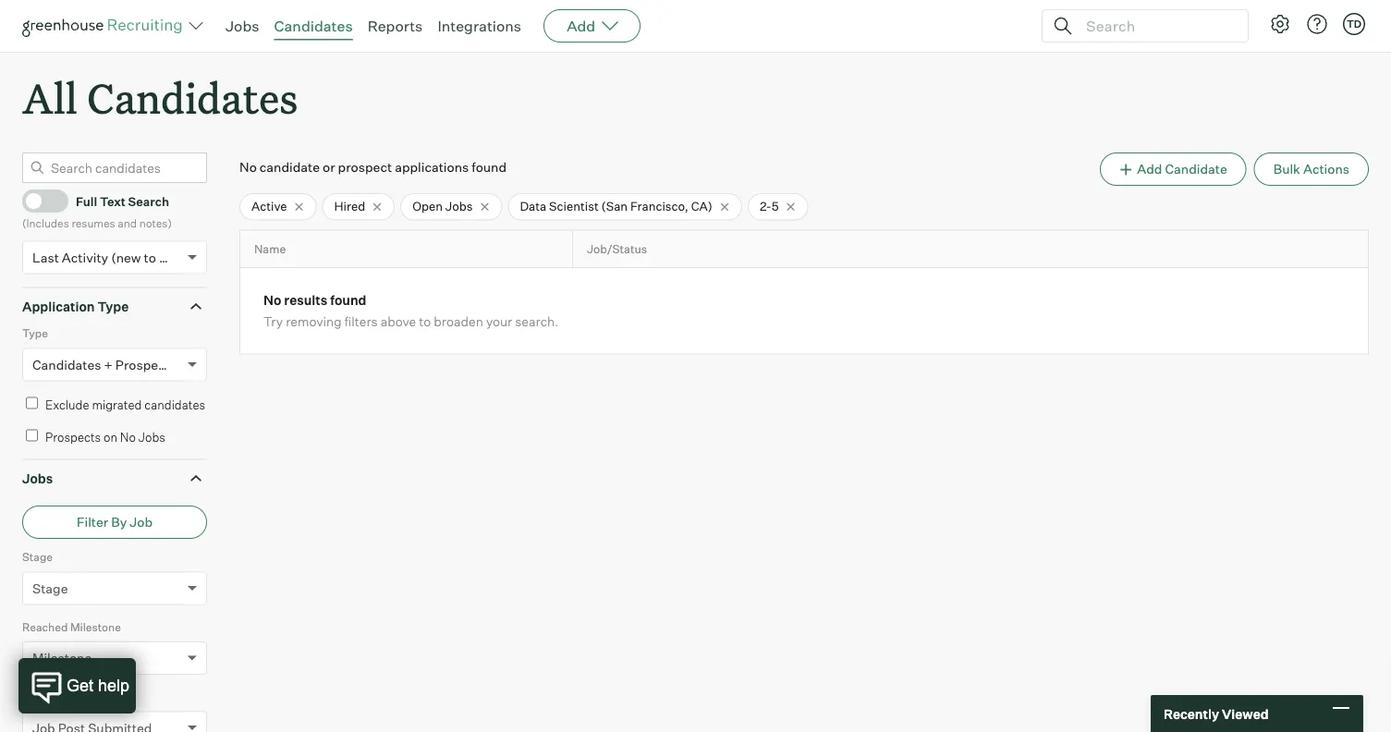 Task type: vqa. For each thing, say whether or not it's contained in the screenshot.
Wattenberger
no



Task type: describe. For each thing, give the bounding box(es) containing it.
Search candidates field
[[22, 153, 207, 183]]

greenhouse recruiting image
[[22, 15, 189, 37]]

Prospects on No Jobs checkbox
[[26, 430, 38, 442]]

1 horizontal spatial type
[[98, 298, 129, 315]]

reports link
[[368, 17, 423, 35]]

data
[[520, 199, 547, 214]]

open jobs
[[413, 199, 473, 214]]

5
[[772, 199, 779, 214]]

to inside no results found try removing filters above to broaden your search.
[[419, 314, 431, 330]]

no candidate or prospect applications found
[[240, 159, 507, 175]]

application
[[22, 298, 95, 315]]

all candidates
[[22, 70, 298, 125]]

actions
[[1304, 161, 1350, 177]]

active
[[252, 199, 287, 214]]

scientist
[[549, 199, 599, 214]]

job/status
[[587, 242, 648, 256]]

recently
[[1164, 706, 1220, 722]]

exclude migrated candidates
[[45, 397, 205, 412]]

jobs down 'prospects on no jobs' checkbox
[[22, 470, 53, 487]]

candidates
[[145, 397, 205, 412]]

post
[[44, 690, 67, 704]]

bulk actions link
[[1255, 153, 1370, 186]]

reached milestone
[[22, 620, 121, 634]]

add candidate link
[[1101, 153, 1247, 186]]

candidate
[[260, 159, 320, 175]]

notes)
[[139, 216, 172, 230]]

0 horizontal spatial prospects
[[45, 430, 101, 445]]

type element
[[22, 325, 207, 395]]

(new
[[111, 249, 141, 266]]

on
[[104, 430, 117, 445]]

and
[[118, 216, 137, 230]]

candidates for candidates
[[274, 17, 353, 35]]

1 vertical spatial stage
[[32, 581, 68, 597]]

filter
[[77, 514, 108, 531]]

last activity (new to old)
[[32, 249, 183, 266]]

(san
[[602, 199, 628, 214]]

open
[[413, 199, 443, 214]]

0 vertical spatial milestone
[[70, 620, 121, 634]]

0 vertical spatial to
[[144, 249, 156, 266]]

filters
[[345, 314, 378, 330]]

1 vertical spatial candidates
[[87, 70, 298, 125]]

data scientist (san francisco, ca)
[[520, 199, 713, 214]]

text
[[100, 194, 126, 209]]

reports
[[368, 17, 423, 35]]

job inside "element"
[[22, 690, 42, 704]]

2-
[[760, 199, 772, 214]]

all
[[22, 70, 78, 125]]

resumes
[[72, 216, 115, 230]]

add for add
[[567, 17, 596, 35]]

job post submitted
[[22, 690, 125, 704]]

reached milestone element
[[22, 618, 207, 688]]

checkmark image
[[31, 194, 44, 207]]

add button
[[544, 9, 641, 43]]

2-5
[[760, 199, 779, 214]]

jobs link
[[226, 17, 259, 35]]

integrations link
[[438, 17, 522, 35]]

name
[[254, 242, 286, 256]]

exclude
[[45, 397, 89, 412]]

reached
[[22, 620, 68, 634]]

integrations
[[438, 17, 522, 35]]

td button
[[1340, 9, 1370, 39]]

1 vertical spatial milestone
[[32, 650, 92, 667]]

1 vertical spatial type
[[22, 327, 48, 341]]

jobs right open
[[446, 199, 473, 214]]

try
[[264, 314, 283, 330]]



Task type: locate. For each thing, give the bounding box(es) containing it.
no up try
[[264, 292, 281, 309]]

0 vertical spatial no
[[240, 159, 257, 175]]

1 vertical spatial no
[[264, 292, 281, 309]]

candidates
[[274, 17, 353, 35], [87, 70, 298, 125], [32, 357, 101, 373]]

0 vertical spatial job
[[130, 514, 153, 531]]

your
[[486, 314, 513, 330]]

full text search (includes resumes and notes)
[[22, 194, 172, 230]]

1 horizontal spatial prospects
[[115, 357, 177, 373]]

found up filters
[[330, 292, 367, 309]]

+
[[104, 357, 113, 373]]

above
[[381, 314, 416, 330]]

applications
[[395, 159, 469, 175]]

filter by job
[[77, 514, 153, 531]]

0 horizontal spatial type
[[22, 327, 48, 341]]

job left post
[[22, 690, 42, 704]]

prospect
[[338, 159, 392, 175]]

0 vertical spatial found
[[472, 159, 507, 175]]

2 horizontal spatial no
[[264, 292, 281, 309]]

full
[[76, 194, 97, 209]]

candidates link
[[274, 17, 353, 35]]

job inside button
[[130, 514, 153, 531]]

job post submitted element
[[22, 688, 207, 732]]

found
[[472, 159, 507, 175], [330, 292, 367, 309]]

candidates inside the type element
[[32, 357, 101, 373]]

add
[[567, 17, 596, 35], [1138, 161, 1163, 177]]

job
[[130, 514, 153, 531], [22, 690, 42, 704]]

submitted
[[70, 690, 125, 704]]

0 vertical spatial type
[[98, 298, 129, 315]]

job right by
[[130, 514, 153, 531]]

activity
[[62, 249, 108, 266]]

configure image
[[1270, 13, 1292, 35]]

found inside no results found try removing filters above to broaden your search.
[[330, 292, 367, 309]]

migrated
[[92, 397, 142, 412]]

0 vertical spatial candidates
[[274, 17, 353, 35]]

add candidate
[[1138, 161, 1228, 177]]

prospects right +
[[115, 357, 177, 373]]

no left candidate
[[240, 159, 257, 175]]

stage element
[[22, 549, 207, 618]]

search
[[128, 194, 169, 209]]

filter by job button
[[22, 506, 207, 539]]

francisco,
[[631, 199, 689, 214]]

Search text field
[[1082, 12, 1232, 39]]

no right on
[[120, 430, 136, 445]]

recently viewed
[[1164, 706, 1269, 722]]

last
[[32, 249, 59, 266]]

0 vertical spatial prospects
[[115, 357, 177, 373]]

0 horizontal spatial job
[[22, 690, 42, 704]]

found right applications
[[472, 159, 507, 175]]

1 vertical spatial found
[[330, 292, 367, 309]]

1 horizontal spatial no
[[240, 159, 257, 175]]

viewed
[[1223, 706, 1269, 722]]

1 horizontal spatial job
[[130, 514, 153, 531]]

0 vertical spatial stage
[[22, 550, 53, 564]]

type
[[98, 298, 129, 315], [22, 327, 48, 341]]

0 horizontal spatial add
[[567, 17, 596, 35]]

jobs down candidates
[[139, 430, 165, 445]]

candidates up exclude
[[32, 357, 101, 373]]

type down application
[[22, 327, 48, 341]]

removing
[[286, 314, 342, 330]]

0 horizontal spatial no
[[120, 430, 136, 445]]

0 horizontal spatial to
[[144, 249, 156, 266]]

candidates for candidates + prospects
[[32, 357, 101, 373]]

hired
[[334, 199, 366, 214]]

no for no results found try removing filters above to broaden your search.
[[264, 292, 281, 309]]

no results found try removing filters above to broaden your search.
[[264, 292, 559, 330]]

bulk actions
[[1274, 161, 1350, 177]]

1 vertical spatial job
[[22, 690, 42, 704]]

1 vertical spatial to
[[419, 314, 431, 330]]

by
[[111, 514, 127, 531]]

broaden
[[434, 314, 484, 330]]

0 vertical spatial add
[[567, 17, 596, 35]]

candidates right jobs "link"
[[274, 17, 353, 35]]

add for add candidate
[[1138, 161, 1163, 177]]

no for no candidate or prospect applications found
[[240, 159, 257, 175]]

search.
[[515, 314, 559, 330]]

td
[[1347, 18, 1362, 30]]

1 horizontal spatial add
[[1138, 161, 1163, 177]]

prospects
[[115, 357, 177, 373], [45, 430, 101, 445]]

no inside no results found try removing filters above to broaden your search.
[[264, 292, 281, 309]]

candidates + prospects option
[[32, 357, 177, 373]]

results
[[284, 292, 328, 309]]

candidates down jobs "link"
[[87, 70, 298, 125]]

stage
[[22, 550, 53, 564], [32, 581, 68, 597]]

prospects on no jobs
[[45, 430, 165, 445]]

no
[[240, 159, 257, 175], [264, 292, 281, 309], [120, 430, 136, 445]]

1 vertical spatial prospects
[[45, 430, 101, 445]]

to left the old)
[[144, 249, 156, 266]]

ca)
[[691, 199, 713, 214]]

1 horizontal spatial found
[[472, 159, 507, 175]]

2 vertical spatial no
[[120, 430, 136, 445]]

to right above
[[419, 314, 431, 330]]

add inside popup button
[[567, 17, 596, 35]]

jobs left candidates link
[[226, 17, 259, 35]]

candidates + prospects
[[32, 357, 177, 373]]

0 horizontal spatial found
[[330, 292, 367, 309]]

prospects down exclude
[[45, 430, 101, 445]]

Exclude migrated candidates checkbox
[[26, 397, 38, 409]]

type down last activity (new to old)
[[98, 298, 129, 315]]

old)
[[159, 249, 183, 266]]

application type
[[22, 298, 129, 315]]

2 vertical spatial candidates
[[32, 357, 101, 373]]

jobs
[[226, 17, 259, 35], [446, 199, 473, 214], [139, 430, 165, 445], [22, 470, 53, 487]]

milestone down stage element
[[70, 620, 121, 634]]

1 vertical spatial add
[[1138, 161, 1163, 177]]

td button
[[1344, 13, 1366, 35]]

(includes
[[22, 216, 69, 230]]

or
[[323, 159, 335, 175]]

bulk
[[1274, 161, 1301, 177]]

1 horizontal spatial to
[[419, 314, 431, 330]]

prospects inside the type element
[[115, 357, 177, 373]]

milestone
[[70, 620, 121, 634], [32, 650, 92, 667]]

last activity (new to old) option
[[32, 249, 183, 266]]

to
[[144, 249, 156, 266], [419, 314, 431, 330]]

milestone down reached milestone
[[32, 650, 92, 667]]

candidate
[[1166, 161, 1228, 177]]



